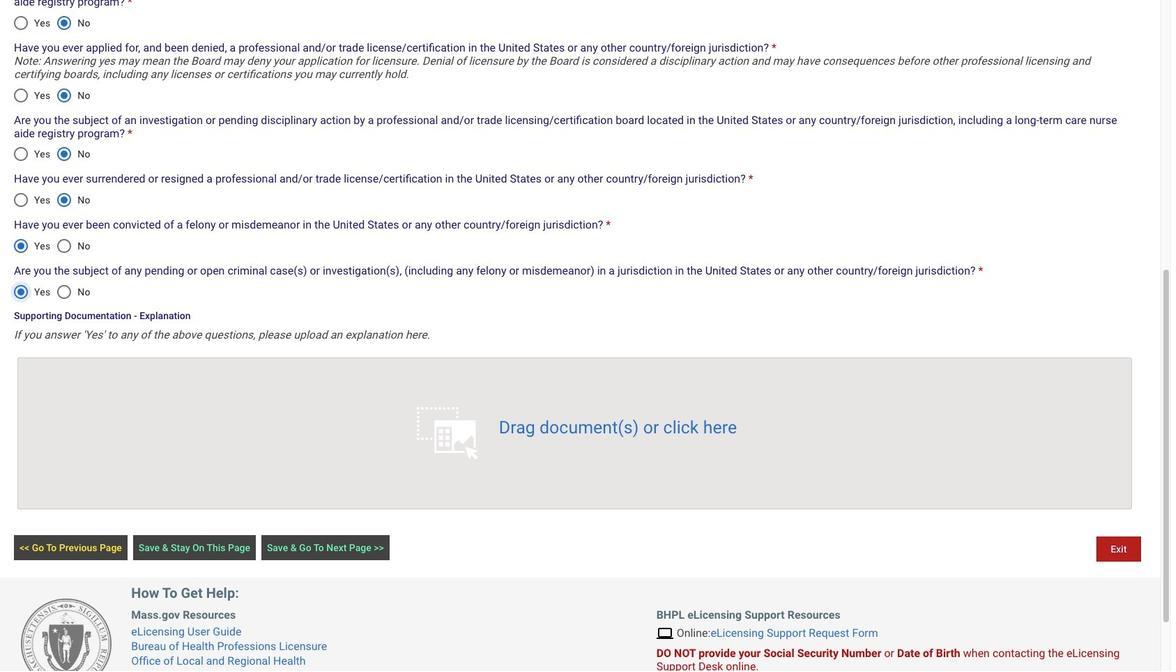 Task type: locate. For each thing, give the bounding box(es) containing it.
massachusetts state seal image
[[21, 599, 112, 672]]

4 option group from the top
[[6, 183, 98, 217]]

option group
[[6, 6, 98, 40], [6, 78, 98, 112], [6, 138, 98, 171], [6, 183, 98, 217], [6, 229, 98, 263], [6, 275, 98, 309]]

6 option group from the top
[[6, 275, 98, 309]]

1 option group from the top
[[6, 6, 98, 40]]



Task type: describe. For each thing, give the bounding box(es) containing it.
5 option group from the top
[[6, 229, 98, 263]]

2 option group from the top
[[6, 78, 98, 112]]

3 option group from the top
[[6, 138, 98, 171]]



